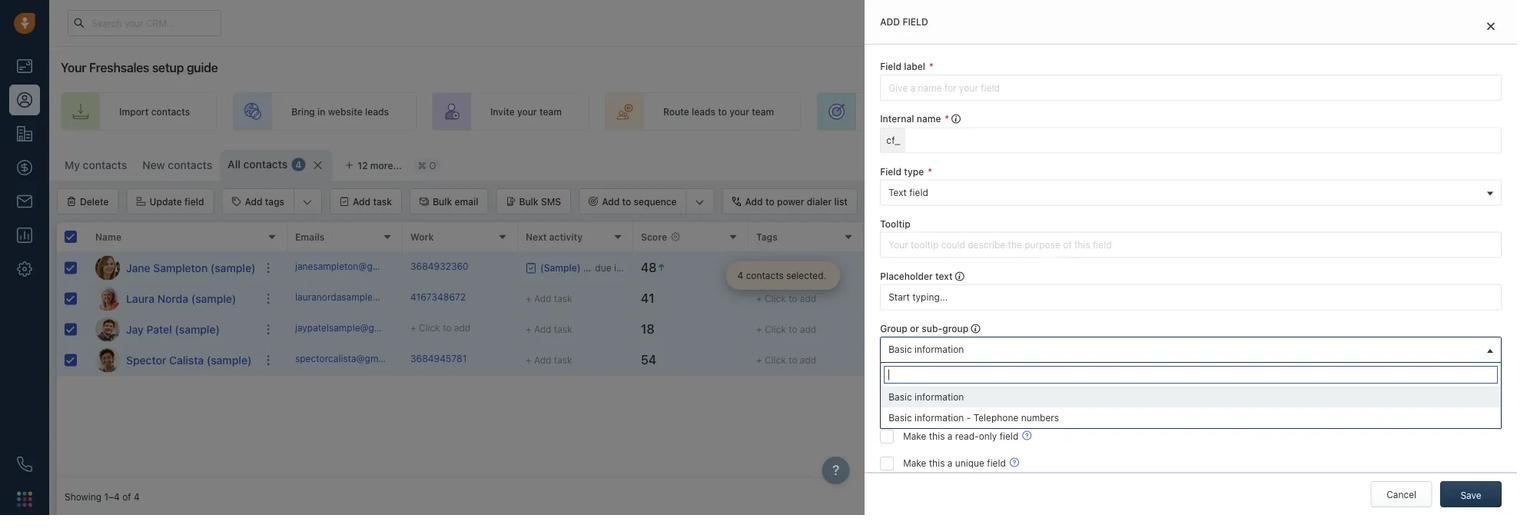 Task type: locate. For each thing, give the bounding box(es) containing it.
basic information - telephone numbers
[[889, 412, 1060, 423]]

information inside the basic information dropdown button
[[915, 344, 964, 355]]

press space to deselect this row. row
[[57, 253, 288, 284], [288, 253, 1510, 284], [57, 284, 288, 314], [288, 284, 1510, 314], [57, 314, 288, 345], [288, 314, 1510, 345], [57, 345, 288, 376], [288, 345, 1510, 376]]

dialer
[[807, 196, 832, 207]]

information up the make this a read-only field
[[915, 412, 964, 423]]

emails
[[295, 231, 325, 242]]

3 make from the top
[[904, 458, 927, 469]]

+ add task for 18
[[526, 324, 572, 335]]

import contacts
[[119, 106, 190, 117]]

cancel left bulk
[[1040, 196, 1070, 207]]

2 make from the top
[[904, 431, 927, 442]]

required
[[956, 377, 992, 388]]

1 horizontal spatial team
[[752, 106, 774, 117]]

0 vertical spatial make
[[904, 377, 927, 388]]

orlando
[[914, 263, 948, 273], [914, 293, 948, 304], [914, 324, 948, 335], [914, 355, 948, 366]]

3684932360 link
[[411, 260, 469, 276]]

update field button
[[126, 188, 214, 215]]

question circled image
[[1017, 375, 1026, 388], [1032, 402, 1041, 415], [1010, 456, 1019, 469]]

tags
[[757, 231, 778, 242]]

name row
[[57, 222, 288, 253]]

field right update at the top left
[[185, 196, 204, 207]]

gary left the sub-
[[890, 324, 911, 335]]

0 horizontal spatial in
[[318, 106, 326, 117]]

contacts right new
[[168, 159, 212, 171]]

1 vertical spatial question circled image
[[1032, 402, 1041, 415]]

this left read-
[[929, 431, 945, 442]]

my
[[65, 159, 80, 171]]

text field
[[889, 187, 929, 198]]

(sample) right calista
[[207, 354, 252, 366]]

1–4
[[104, 491, 120, 502]]

press space to deselect this row. row containing 41
[[288, 284, 1510, 314]]

bulk left email
[[433, 196, 452, 207]]

update field
[[150, 196, 204, 207]]

1 vertical spatial make
[[904, 431, 927, 442]]

1 horizontal spatial your
[[730, 106, 750, 117]]

0 vertical spatial cancel
[[1040, 196, 1070, 207]]

2 gary from the top
[[890, 293, 911, 304]]

(sample) for e corp (sample)
[[1135, 324, 1173, 335]]

add for janesampleton@gmail.com
[[800, 263, 817, 273]]

1 bulk from the left
[[433, 196, 452, 207]]

1 this from the top
[[929, 377, 945, 388]]

question circled image
[[1023, 429, 1032, 442]]

group
[[943, 323, 969, 334]]

next
[[526, 231, 547, 242]]

2 cell from the top
[[1210, 284, 1510, 314]]

information for basic information - telephone numbers option
[[915, 412, 964, 423]]

orlando left your text will prompt users to fill this field with the right data image
[[914, 263, 948, 273]]

container_wx8msf4aqz5i3rn1 image
[[1023, 196, 1034, 207], [526, 263, 537, 273], [876, 263, 887, 273], [876, 293, 887, 304], [876, 324, 887, 335]]

4 right of
[[134, 491, 140, 502]]

press space to deselect this row. row down 'placeholder'
[[288, 284, 1510, 314]]

information down the sub-
[[915, 344, 964, 355]]

basic inside basic information - telephone numbers option
[[889, 412, 912, 423]]

3 + click to add from the top
[[757, 324, 817, 335]]

cancel inside button
[[1387, 489, 1417, 500]]

2 basic from the top
[[889, 392, 912, 402]]

corp
[[1111, 324, 1132, 335]]

sequence for create sales sequence
[[934, 106, 977, 117]]

1 + click to add from the top
[[757, 263, 817, 273]]

press space to deselect this row. row down sales owner
[[288, 253, 1510, 284]]

1 vertical spatial in
[[951, 404, 959, 415]]

tooltip
[[881, 218, 911, 229]]

grid containing 48
[[57, 221, 1510, 478]]

1 row group from the left
[[57, 253, 288, 376]]

press space to deselect this row. row containing 48
[[288, 253, 1510, 284]]

2 this from the top
[[929, 431, 945, 442]]

1 information from the top
[[915, 344, 964, 355]]

+ click to add for 54
[[757, 355, 817, 366]]

contacts right all
[[243, 158, 288, 171]]

row group
[[57, 253, 288, 376], [288, 253, 1510, 376]]

question circled image down qualified at right
[[1017, 375, 1026, 388]]

1 team from the left
[[540, 106, 562, 117]]

4 right all contacts link
[[295, 159, 302, 170]]

e corp (sample) link
[[1103, 324, 1173, 335]]

4 gary orlando from the top
[[890, 355, 948, 366]]

a for required
[[948, 377, 953, 388]]

add inside dialog
[[881, 17, 900, 27]]

add tags
[[245, 196, 285, 207]]

4 cell from the top
[[1210, 345, 1510, 375]]

angle down image for add tags
[[303, 195, 312, 210]]

jaypatelsample@gmail.com + click to add
[[295, 322, 471, 333]]

1 horizontal spatial angle down image
[[696, 195, 705, 210]]

internal
[[881, 114, 915, 124]]

new contacts
[[143, 159, 212, 171]]

information
[[915, 344, 964, 355], [915, 392, 964, 402], [915, 412, 964, 423]]

add for lauranordasample@gmail.com
[[800, 293, 817, 304]]

text field button
[[881, 179, 1502, 206]]

orlando down the sub-
[[914, 355, 948, 366]]

task
[[373, 196, 392, 207], [554, 293, 572, 304], [554, 324, 572, 335], [554, 355, 572, 366]]

0 vertical spatial sequence
[[934, 106, 977, 117]]

gary orlando
[[890, 263, 948, 273], [890, 293, 948, 304], [890, 324, 948, 335], [890, 355, 948, 366]]

1 a from the top
[[948, 377, 953, 388]]

close image
[[1488, 22, 1495, 30]]

0 horizontal spatial your
[[517, 106, 537, 117]]

invite your team link
[[432, 92, 590, 131]]

basic for basic information option
[[889, 392, 912, 402]]

used in apis image
[[952, 112, 961, 127]]

press space to deselect this row. row up jay patel (sample)
[[57, 284, 288, 314]]

angle down image inside add to sequence group
[[696, 195, 705, 210]]

1 gary orlando from the top
[[890, 263, 948, 273]]

2 information from the top
[[915, 392, 964, 402]]

make this a read-only field
[[904, 431, 1019, 442]]

team
[[540, 106, 562, 117], [752, 106, 774, 117]]

0 vertical spatial 4
[[295, 159, 302, 170]]

janesampleton@gmail.com 3684932360
[[295, 261, 469, 272]]

field for field type
[[881, 166, 902, 177]]

basic inside the basic information dropdown button
[[889, 344, 912, 355]]

basic up the make this a read-only field
[[889, 412, 912, 423]]

your right route
[[730, 106, 750, 117]]

information inside basic information - telephone numbers option
[[915, 412, 964, 423]]

sequence up score
[[634, 196, 677, 207]]

contacts down tags
[[746, 270, 784, 281]]

all
[[228, 158, 241, 171]]

2 vertical spatial basic
[[889, 412, 912, 423]]

this for read-
[[929, 431, 945, 442]]

a left read-
[[948, 431, 953, 442]]

placeholder text
[[881, 271, 953, 281]]

read-
[[956, 431, 979, 442]]

lauranordasample@gmail.com link
[[295, 291, 426, 307]]

1 vertical spatial field
[[881, 166, 902, 177]]

j image left jay
[[95, 317, 120, 342]]

bulk left sms on the top of page
[[519, 196, 539, 207]]

2 orlando from the top
[[914, 293, 948, 304]]

2 team from the left
[[752, 106, 774, 117]]

1 vertical spatial j image
[[95, 317, 120, 342]]

gary down sales owner
[[890, 263, 911, 273]]

1 basic information from the top
[[889, 344, 964, 355]]

2 a from the top
[[948, 431, 953, 442]]

3 this from the top
[[929, 458, 945, 469]]

container_wx8msf4aqz5i3rn1 image down next
[[526, 263, 537, 273]]

information inside basic information option
[[915, 392, 964, 402]]

list box containing basic information
[[881, 387, 1502, 428]]

1 vertical spatial + add task
[[526, 324, 572, 335]]

assign to
[[889, 196, 930, 207]]

0 horizontal spatial cancel
[[1040, 196, 1070, 207]]

3 gary orlando from the top
[[890, 324, 948, 335]]

2 angle down image from the left
[[696, 195, 705, 210]]

gary for 18
[[890, 324, 911, 335]]

cell
[[1210, 253, 1510, 283], [1210, 284, 1510, 314], [1210, 314, 1510, 344], [1210, 345, 1510, 375]]

⌘
[[418, 160, 427, 171]]

4 orlando from the top
[[914, 355, 948, 366]]

1 vertical spatial basic
[[889, 392, 912, 402]]

3 cell from the top
[[1210, 314, 1510, 344]]

contacts for all
[[243, 158, 288, 171]]

1 orlando from the top
[[914, 263, 948, 273]]

save button
[[1441, 481, 1502, 507]]

1 basic from the top
[[889, 344, 912, 355]]

gary orlando for 54
[[890, 355, 948, 366]]

your text will prompt users to fill this field with the right data image
[[956, 271, 965, 281]]

3 + add task from the top
[[526, 355, 572, 366]]

1 horizontal spatial leads
[[692, 106, 716, 117]]

contacts for my
[[83, 159, 127, 171]]

press space to deselect this row. row containing jay patel (sample)
[[57, 314, 288, 345]]

1 vertical spatial this
[[929, 431, 945, 442]]

container_wx8msf4aqz5i3rn1 image right merge
[[1023, 196, 1034, 207]]

field
[[881, 61, 902, 72], [881, 166, 902, 177]]

12
[[358, 160, 368, 171]]

container_wx8msf4aqz5i3rn1 image down sales at the right of the page
[[876, 263, 887, 273]]

1 horizontal spatial in
[[951, 404, 959, 415]]

make for make this a read-only field
[[904, 431, 927, 442]]

field for field label
[[881, 61, 902, 72]]

spector calista (sample) link
[[126, 353, 252, 368]]

make down the make this a read-only field
[[904, 458, 927, 469]]

basic information inside the basic information dropdown button
[[889, 344, 964, 355]]

None search field
[[884, 366, 1499, 384]]

2 basic information from the top
[[889, 392, 964, 402]]

contacts for new
[[168, 159, 212, 171]]

sampleton
[[153, 261, 208, 274]]

add
[[881, 17, 900, 27], [245, 196, 263, 207], [353, 196, 371, 207], [602, 196, 620, 207], [746, 196, 763, 207], [534, 293, 552, 304], [534, 324, 552, 335], [534, 355, 552, 366]]

cancel for cancel
[[1387, 489, 1417, 500]]

0 horizontal spatial leads
[[365, 106, 389, 117]]

1 leads from the left
[[365, 106, 389, 117]]

0 vertical spatial this
[[929, 377, 945, 388]]

sales
[[872, 231, 896, 242]]

3 gary from the top
[[890, 324, 911, 335]]

+ add task for 41
[[526, 293, 572, 304]]

contacts right 'import'
[[151, 106, 190, 117]]

grid
[[57, 221, 1510, 478]]

gary down 'placeholder'
[[890, 293, 911, 304]]

new
[[143, 159, 165, 171]]

3 information from the top
[[915, 412, 964, 423]]

2 vertical spatial + add task
[[526, 355, 572, 366]]

dialog
[[865, 0, 1518, 515]]

(sample) down jane sampleton (sample) link
[[191, 292, 236, 305]]

(sample) down the e corp (sample) link
[[1146, 355, 1184, 366]]

2 bulk from the left
[[519, 196, 539, 207]]

make down show
[[904, 431, 927, 442]]

orlando down "text"
[[914, 293, 948, 304]]

container_wx8msf4aqz5i3rn1 image for jaypatelsample@gmail.com
[[876, 324, 887, 335]]

make this a required field
[[904, 377, 1013, 388]]

angle down image inside add tags group
[[303, 195, 312, 210]]

3 basic from the top
[[889, 412, 912, 423]]

1 + add task from the top
[[526, 293, 572, 304]]

1 horizontal spatial bulk
[[519, 196, 539, 207]]

sequence inside add to sequence button
[[634, 196, 677, 207]]

field left label
[[881, 61, 902, 72]]

2 vertical spatial a
[[948, 458, 953, 469]]

angle down image right tags
[[303, 195, 312, 210]]

of
[[122, 491, 131, 502]]

0 vertical spatial j image
[[95, 256, 120, 280]]

container_wx8msf4aqz5i3rn1 image up container_wx8msf4aqz5i3rn1 icon
[[876, 324, 887, 335]]

1 horizontal spatial 4
[[295, 159, 302, 170]]

press space to deselect this row. row up container_wx8msf4aqz5i3rn1 icon
[[288, 314, 1510, 345]]

field up text
[[881, 166, 902, 177]]

cancel left save button
[[1387, 489, 1417, 500]]

angle down image right add to sequence
[[696, 195, 705, 210]]

3 orlando from the top
[[914, 324, 948, 335]]

j image
[[95, 256, 120, 280], [95, 317, 120, 342]]

cancel
[[1040, 196, 1070, 207], [1387, 489, 1417, 500]]

gary
[[890, 263, 911, 273], [890, 293, 911, 304], [890, 324, 911, 335], [890, 355, 911, 366]]

sms
[[541, 196, 561, 207]]

e
[[1103, 324, 1108, 335]]

jaypatelsample@gmail.com
[[295, 322, 413, 333]]

j image left jane
[[95, 256, 120, 280]]

(sample) up spector calista (sample) in the left bottom of the page
[[175, 323, 220, 336]]

0 vertical spatial basic
[[889, 344, 912, 355]]

make up show
[[904, 377, 927, 388]]

your right invite
[[517, 106, 537, 117]]

contacts for 4
[[746, 270, 784, 281]]

1 horizontal spatial cancel
[[1387, 489, 1417, 500]]

phone element
[[9, 449, 40, 480]]

1 vertical spatial cancel
[[1387, 489, 1417, 500]]

(sample) for spector calista (sample)
[[207, 354, 252, 366]]

question circled image right unique
[[1010, 456, 1019, 469]]

basic information down group or sub-group
[[889, 344, 964, 355]]

(sample) right the corp
[[1135, 324, 1173, 335]]

3 a from the top
[[948, 458, 953, 469]]

0 vertical spatial information
[[915, 344, 964, 355]]

angle down image for add to sequence
[[696, 195, 705, 210]]

1 gary from the top
[[890, 263, 911, 273]]

this left unique
[[929, 458, 945, 469]]

save
[[1461, 490, 1482, 501]]

list box
[[881, 387, 1502, 428]]

orlando right group
[[914, 324, 948, 335]]

orlando for 54
[[914, 355, 948, 366]]

this for required
[[929, 377, 945, 388]]

text
[[889, 187, 907, 198]]

make this a unique field
[[904, 458, 1006, 469]]

janesampleton@gmail.com
[[295, 261, 412, 272]]

leads right website
[[365, 106, 389, 117]]

1 angle down image from the left
[[303, 195, 312, 210]]

0 vertical spatial in
[[318, 106, 326, 117]]

press space to deselect this row. row down group
[[288, 345, 1510, 376]]

(sample) for jane sampleton (sample)
[[211, 261, 256, 274]]

0 vertical spatial field
[[881, 61, 902, 72]]

all contacts link
[[228, 157, 288, 172]]

0 horizontal spatial team
[[540, 106, 562, 117]]

information down make this a required field
[[915, 392, 964, 402]]

press space to deselect this row. row containing spector calista (sample)
[[57, 345, 288, 376]]

press space to deselect this row. row up norda
[[57, 253, 288, 284]]

2 row group from the left
[[288, 253, 1510, 376]]

4 + click to add from the top
[[757, 355, 817, 366]]

(sample) right sampleton
[[211, 261, 256, 274]]

(sample)
[[211, 261, 256, 274], [191, 292, 236, 305], [175, 323, 220, 336], [1135, 324, 1173, 335], [207, 354, 252, 366], [1146, 355, 1184, 366]]

1 horizontal spatial sequence
[[934, 106, 977, 117]]

0 vertical spatial + add task
[[526, 293, 572, 304]]

1 vertical spatial basic information
[[889, 392, 964, 402]]

leads
[[365, 106, 389, 117], [692, 106, 716, 117]]

2 vertical spatial question circled image
[[1010, 456, 1019, 469]]

1 vertical spatial sequence
[[634, 196, 677, 207]]

create
[[876, 106, 906, 117]]

in right bring
[[318, 106, 326, 117]]

import contacts link
[[61, 92, 218, 131]]

basic down group
[[889, 344, 912, 355]]

this left required
[[929, 377, 945, 388]]

2 + click to add from the top
[[757, 293, 817, 304]]

bulk sms
[[519, 196, 561, 207]]

basic inside basic information option
[[889, 392, 912, 402]]

2 vertical spatial this
[[929, 458, 945, 469]]

1 vertical spatial information
[[915, 392, 964, 402]]

your
[[517, 106, 537, 117], [730, 106, 750, 117]]

basic information up show
[[889, 392, 964, 402]]

0 vertical spatial question circled image
[[1017, 375, 1026, 388]]

None text field
[[906, 127, 1502, 153]]

question circled image for show field in quick-add view
[[1032, 402, 1041, 415]]

in left -
[[951, 404, 959, 415]]

unique
[[956, 458, 985, 469]]

gary for 41
[[890, 293, 911, 304]]

Search your CRM... text field
[[68, 10, 221, 36]]

2 horizontal spatial 4
[[738, 270, 744, 281]]

cancel button
[[1371, 481, 1433, 507]]

add inside group
[[602, 196, 620, 207]]

add task button
[[330, 188, 402, 215]]

route leads to your team
[[664, 106, 774, 117]]

2 + add task from the top
[[526, 324, 572, 335]]

sequence right sales in the top of the page
[[934, 106, 977, 117]]

a left required
[[948, 377, 953, 388]]

press space to deselect this row. row containing 18
[[288, 314, 1510, 345]]

1 j image from the top
[[95, 256, 120, 280]]

question circled image right view
[[1032, 402, 1041, 415]]

0 horizontal spatial angle down image
[[303, 195, 312, 210]]

press space to deselect this row. row down norda
[[57, 314, 288, 345]]

basic up show
[[889, 392, 912, 402]]

container_wx8msf4aqz5i3rn1 image up group
[[876, 293, 887, 304]]

2 j image from the top
[[95, 317, 120, 342]]

0 horizontal spatial sequence
[[634, 196, 677, 207]]

sequence inside create sales sequence link
[[934, 106, 977, 117]]

4 left selected. on the bottom right of the page
[[738, 270, 744, 281]]

4 gary from the top
[[890, 355, 911, 366]]

contacts right my
[[83, 159, 127, 171]]

1 make from the top
[[904, 377, 927, 388]]

patel
[[147, 323, 172, 336]]

2 vertical spatial make
[[904, 458, 927, 469]]

1 vertical spatial a
[[948, 431, 953, 442]]

accounts
[[1103, 231, 1145, 242]]

angle down image
[[303, 195, 312, 210], [696, 195, 705, 210]]

2 field from the top
[[881, 166, 902, 177]]

0 vertical spatial basic information
[[889, 344, 964, 355]]

orlando for 41
[[914, 293, 948, 304]]

2 vertical spatial information
[[915, 412, 964, 423]]

2 vertical spatial 4
[[134, 491, 140, 502]]

0 vertical spatial a
[[948, 377, 953, 388]]

+ click to add for 41
[[757, 293, 817, 304]]

a for read-
[[948, 431, 953, 442]]

cell for 54
[[1210, 345, 1510, 375]]

1 field from the top
[[881, 61, 902, 72]]

my contacts button
[[57, 150, 135, 181], [65, 159, 127, 171]]

a left unique
[[948, 458, 953, 469]]

status
[[987, 231, 1017, 242]]

press space to deselect this row. row down jay patel (sample) link
[[57, 345, 288, 376]]

gary right container_wx8msf4aqz5i3rn1 icon
[[890, 355, 911, 366]]

0 horizontal spatial bulk
[[433, 196, 452, 207]]

leads right route
[[692, 106, 716, 117]]

2 gary orlando from the top
[[890, 293, 948, 304]]

leads inside 'link'
[[365, 106, 389, 117]]

to
[[718, 106, 727, 117], [622, 196, 631, 207], [766, 196, 775, 207], [921, 196, 930, 207], [789, 263, 798, 273], [789, 293, 798, 304], [443, 322, 452, 333], [789, 324, 798, 335], [789, 355, 798, 366]]

(sample) for jay patel (sample)
[[175, 323, 220, 336]]



Task type: describe. For each thing, give the bounding box(es) containing it.
Field label text field
[[881, 75, 1502, 101]]

j image for jay patel (sample)
[[95, 317, 120, 342]]

3684945781 link
[[411, 352, 467, 368]]

make for make this a required field
[[904, 377, 927, 388]]

48
[[641, 260, 657, 275]]

dialog containing add field
[[865, 0, 1518, 515]]

a for unique
[[948, 458, 953, 469]]

norda
[[157, 292, 188, 305]]

2 leads from the left
[[692, 106, 716, 117]]

click for 41
[[765, 293, 786, 304]]

basic information inside basic information option
[[889, 392, 964, 402]]

score
[[641, 231, 667, 242]]

E.g. Enter value text field
[[881, 284, 1502, 310]]

freshworks switcher image
[[17, 492, 32, 507]]

click for 18
[[765, 324, 786, 335]]

bulk email button
[[410, 188, 489, 215]]

create sales sequence link
[[817, 92, 1004, 131]]

add to sequence button
[[580, 189, 686, 214]]

row group containing jane sampleton (sample)
[[57, 253, 288, 376]]

placeholder
[[881, 271, 933, 281]]

4167348672 link
[[411, 291, 466, 307]]

Your tooltip could describe the purpose of this field text field
[[881, 232, 1502, 258]]

unqualified
[[1004, 324, 1054, 335]]

spectorcalista@gmail.com
[[295, 353, 409, 364]]

container_wx8msf4aqz5i3rn1 image for janesampleton@gmail.com
[[876, 263, 887, 273]]

owner
[[899, 231, 927, 242]]

name
[[917, 114, 941, 124]]

basic for basic information - telephone numbers option
[[889, 412, 912, 423]]

bulk for bulk email
[[433, 196, 452, 207]]

press space to deselect this row. row containing jane sampleton (sample)
[[57, 253, 288, 284]]

next activity
[[526, 231, 583, 242]]

bulk
[[1073, 196, 1092, 207]]

+ add task for 54
[[526, 355, 572, 366]]

update
[[150, 196, 182, 207]]

spector calista (sample)
[[126, 354, 252, 366]]

jay
[[126, 323, 144, 336]]

+ click to add for 18
[[757, 324, 817, 335]]

techcave (sample)
[[1103, 355, 1184, 366]]

task for 18
[[554, 324, 572, 335]]

selection
[[1094, 196, 1135, 207]]

bring
[[292, 106, 315, 117]]

add to sequence group
[[579, 188, 715, 215]]

press space to deselect this row. row containing 54
[[288, 345, 1510, 376]]

question circled image for make this a required field
[[1017, 375, 1026, 388]]

press space to deselect this row. row containing laura norda (sample)
[[57, 284, 288, 314]]

laura norda (sample) link
[[126, 291, 236, 306]]

⌘ o
[[418, 160, 436, 171]]

view
[[1008, 404, 1028, 415]]

activity
[[549, 231, 583, 242]]

field down qualified at right
[[994, 377, 1013, 388]]

contacts for import
[[151, 106, 190, 117]]

bulk sms button
[[496, 188, 571, 215]]

laura norda (sample)
[[126, 292, 236, 305]]

bulk for bulk sms
[[519, 196, 539, 207]]

qualified
[[1004, 355, 1043, 366]]

field right unique
[[987, 458, 1006, 469]]

add task
[[353, 196, 392, 207]]

phone image
[[17, 457, 32, 472]]

task for 41
[[554, 293, 572, 304]]

more...
[[370, 160, 402, 171]]

54
[[641, 353, 657, 367]]

tags
[[265, 196, 285, 207]]

add inside group
[[245, 196, 263, 207]]

sales
[[908, 106, 931, 117]]

1 vertical spatial 4
[[738, 270, 744, 281]]

invite
[[491, 106, 515, 117]]

show field in quick-add view
[[904, 404, 1028, 415]]

sub-
[[922, 323, 943, 334]]

row group containing 48
[[288, 253, 1510, 376]]

internal name
[[881, 114, 941, 124]]

gary for 54
[[890, 355, 911, 366]]

task for 54
[[554, 355, 572, 366]]

or
[[910, 323, 920, 334]]

field type
[[881, 166, 924, 177]]

email
[[455, 196, 479, 207]]

to inside group
[[622, 196, 631, 207]]

create sales sequence
[[876, 106, 977, 117]]

j image for jane sampleton (sample)
[[95, 256, 120, 280]]

bring in website leads link
[[233, 92, 417, 131]]

add field
[[881, 17, 929, 27]]

information for basic information option
[[915, 392, 964, 402]]

jay patel (sample) link
[[126, 322, 220, 337]]

in inside 'link'
[[318, 106, 326, 117]]

lauranordasample@gmail.com
[[295, 292, 426, 302]]

s image
[[95, 348, 120, 373]]

1 cell from the top
[[1210, 253, 1510, 283]]

container_wx8msf4aqz5i3rn1 image
[[876, 355, 887, 366]]

cancel for cancel bulk selection
[[1040, 196, 1070, 207]]

2 your from the left
[[730, 106, 750, 117]]

add for spectorcalista@gmail.com
[[800, 355, 817, 366]]

power
[[777, 196, 805, 207]]

spectorcalista@gmail.com 3684945781
[[295, 353, 467, 364]]

cell for 41
[[1210, 284, 1510, 314]]

your freshsales setup guide
[[61, 60, 218, 75]]

sequence for add to sequence
[[634, 196, 677, 207]]

18
[[641, 322, 655, 336]]

all contacts 4
[[228, 158, 302, 171]]

basic information - telephone numbers option
[[881, 407, 1502, 428]]

website
[[328, 106, 363, 117]]

telephone
[[974, 412, 1019, 423]]

add to power dialer list
[[746, 196, 848, 207]]

0 horizontal spatial 4
[[134, 491, 140, 502]]

jay patel (sample)
[[126, 323, 220, 336]]

o
[[429, 160, 436, 171]]

add to sequence
[[602, 196, 677, 207]]

gary orlando for 18
[[890, 324, 948, 335]]

jane
[[126, 261, 150, 274]]

basic information option
[[881, 387, 1502, 407]]

bring in website leads
[[292, 106, 389, 117]]

4 inside all contacts 4
[[295, 159, 302, 170]]

field right show
[[930, 404, 949, 415]]

4167348672
[[411, 292, 466, 302]]

question circled image for make this a unique field
[[1010, 456, 1019, 469]]

assign
[[889, 196, 919, 207]]

your
[[61, 60, 86, 75]]

field left question circled image
[[1000, 431, 1019, 442]]

l image
[[95, 286, 120, 311]]

field right text
[[910, 187, 929, 198]]

container_wx8msf4aqz5i3rn1 image for lauranordasample@gmail.com
[[876, 293, 887, 304]]

click for 54
[[765, 355, 786, 366]]

1 your from the left
[[517, 106, 537, 117]]

this for unique
[[929, 458, 945, 469]]

make for make this a unique field
[[904, 458, 927, 469]]

my contacts
[[65, 159, 127, 171]]

(sample) for laura norda (sample)
[[191, 292, 236, 305]]

12 more...
[[358, 160, 402, 171]]

add for jaypatelsample@gmail.com
[[800, 324, 817, 335]]

janesampleton@gmail.com link
[[295, 260, 412, 276]]

gary orlando for 41
[[890, 293, 948, 304]]

task inside button
[[373, 196, 392, 207]]

3684932360
[[411, 261, 469, 272]]

cancel bulk selection
[[1040, 196, 1135, 207]]

list
[[835, 196, 848, 207]]

route leads to your team link
[[605, 92, 802, 131]]

3684945781
[[411, 353, 467, 364]]

assign to button
[[866, 188, 940, 215]]

cell for 18
[[1210, 314, 1510, 344]]

e corp (sample)
[[1103, 324, 1173, 335]]

cf_
[[887, 134, 901, 145]]

laura
[[126, 292, 155, 305]]

field up label
[[903, 17, 929, 27]]

orlando for 18
[[914, 324, 948, 335]]

basic information button
[[881, 337, 1502, 363]]

sales owner
[[872, 231, 927, 242]]

add tags group
[[222, 188, 322, 215]]

merge button
[[948, 188, 1009, 215]]

delete button
[[57, 188, 119, 215]]

12 more... button
[[336, 155, 410, 176]]

select the group or sub-group under which the field is placed. image
[[972, 323, 981, 334]]



Task type: vqa. For each thing, say whether or not it's contained in the screenshot.
in
yes



